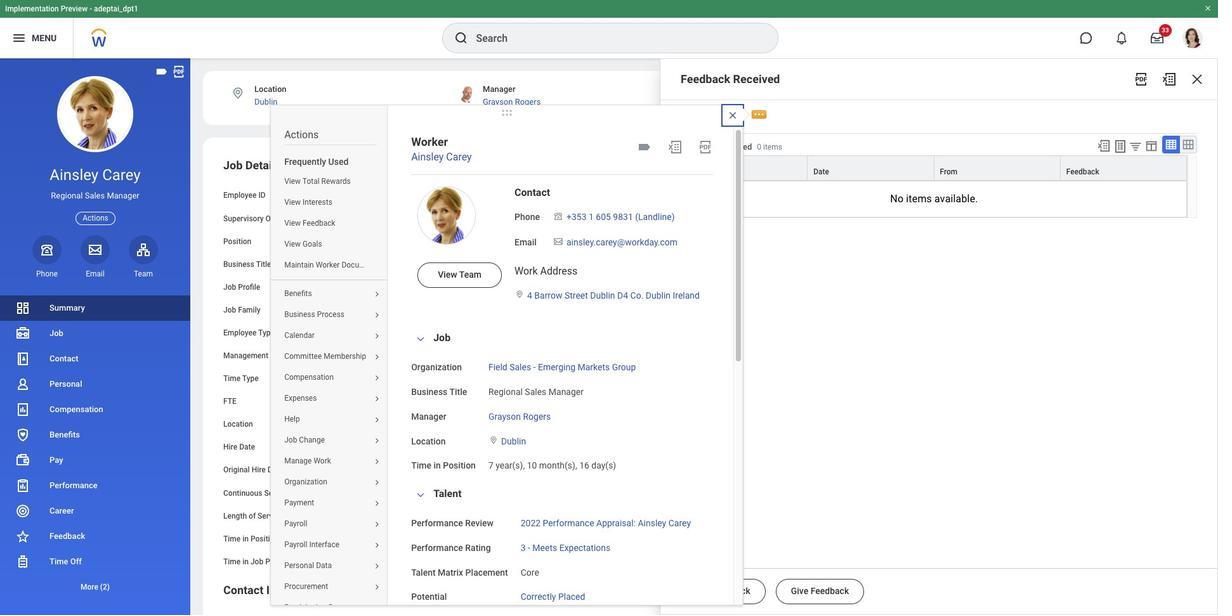 Task type: vqa. For each thing, say whether or not it's contained in the screenshot.


Task type: locate. For each thing, give the bounding box(es) containing it.
view up view goals
[[284, 219, 301, 228]]

0 vertical spatial personal
[[50, 380, 82, 389]]

7 down grayson rogers
[[489, 461, 494, 471]]

chevron right image inside committee membership menu item
[[370, 354, 385, 362]]

1 vertical spatial chevron down image
[[413, 491, 429, 500]]

hire date element
[[322, 436, 362, 453]]

position down supervisory
[[223, 237, 252, 246]]

payment
[[284, 499, 314, 508]]

0 vertical spatial payroll
[[284, 520, 307, 529]]

chevron right image inside expenses menu item
[[370, 396, 385, 403]]

0 vertical spatial ainsley carey
[[681, 108, 743, 120]]

regional up grayson rogers
[[489, 387, 523, 397]]

year(s), down continuous service date element
[[328, 512, 353, 521]]

expenses menu item
[[271, 389, 390, 410]]

0 horizontal spatial field
[[414, 214, 430, 223]]

feedback received dialog
[[660, 58, 1219, 616]]

goals
[[303, 240, 322, 249]]

0 horizontal spatial work
[[314, 457, 331, 466]]

payroll down payment
[[284, 520, 307, 529]]

6 chevron right image from the top
[[370, 501, 385, 508]]

view
[[284, 177, 301, 186], [284, 198, 301, 207], [284, 219, 301, 228], [284, 240, 301, 249], [438, 270, 457, 280], [731, 279, 751, 289]]

time inside job group
[[411, 461, 432, 471]]

1 horizontal spatial hire
[[252, 466, 266, 475]]

markets inside the field sales - emerging markets group link
[[578, 363, 610, 373]]

rogers inside "manager grayson rogers"
[[515, 97, 541, 107]]

core
[[521, 568, 539, 578]]

compensation menu item
[[271, 368, 390, 389]]

year(s), down "payroll interface" menu item
[[328, 558, 353, 567]]

feedback up "close" icon
[[681, 72, 731, 86]]

statements
[[731, 92, 790, 105], [750, 144, 798, 154]]

regional sales manager up email 'popup button'
[[51, 191, 139, 201]]

preview
[[61, 4, 88, 13]]

1 horizontal spatial personal
[[284, 562, 314, 571]]

chevron right image for manage work
[[370, 459, 385, 466]]

view printable version (pdf) image right tag icon
[[172, 65, 186, 79]]

chevron right image for payroll interface
[[370, 542, 385, 550]]

job for job change
[[284, 436, 297, 445]]

3 chevron right image from the top
[[370, 333, 385, 341]]

benefits up business process
[[284, 290, 312, 299]]

chevron down image left job button
[[413, 335, 429, 344]]

1 vertical spatial business title element
[[489, 380, 584, 399]]

d4
[[618, 291, 628, 301]]

- up grayson rogers
[[534, 363, 536, 373]]

export to excel image
[[1097, 139, 1111, 153]]

1 horizontal spatial items
[[907, 193, 932, 205]]

correctly placed
[[521, 592, 586, 603]]

10 down grayson rogers
[[527, 461, 537, 471]]

performance rating
[[411, 543, 491, 553]]

mail image
[[553, 237, 564, 247], [88, 242, 103, 258]]

emerging up view team
[[456, 214, 488, 223]]

time for time in position element in job group
[[411, 461, 432, 471]]

job
[[223, 159, 243, 172], [223, 283, 236, 292], [223, 306, 236, 315], [50, 329, 63, 338], [434, 332, 451, 344], [731, 336, 750, 349], [284, 436, 297, 445], [251, 558, 264, 567]]

employee's photo (ainsley carey) image
[[418, 187, 476, 245]]

0 horizontal spatial team
[[134, 270, 153, 279]]

chevron down image left talent button
[[413, 491, 429, 500]]

location image down grayson rogers
[[489, 436, 499, 445]]

0 vertical spatial title
[[256, 260, 271, 269]]

business title element
[[322, 252, 404, 270], [489, 380, 584, 399]]

business title up job profile
[[223, 260, 271, 269]]

2 vertical spatial actions
[[83, 214, 108, 223]]

implementation preview -   adeptai_dpt1
[[5, 4, 138, 13]]

1 horizontal spatial location image
[[489, 436, 499, 445]]

1 vertical spatial compensation
[[50, 405, 103, 414]]

full time element
[[322, 372, 351, 383]]

benefits image
[[15, 428, 30, 443]]

view goals
[[284, 240, 322, 249]]

1 vertical spatial view printable version (pdf) image
[[698, 140, 713, 155]]

+353 1 605 9831 (landline) link
[[567, 210, 675, 222]]

payroll inside menu item
[[284, 520, 307, 529]]

mail image inside 'popup button'
[[88, 242, 103, 258]]

feedback down "add statements"
[[731, 201, 781, 214]]

21444
[[322, 191, 343, 200]]

1 horizontal spatial email
[[515, 237, 537, 248]]

0 vertical spatial rogers
[[515, 97, 541, 107]]

position up talent button
[[443, 461, 476, 471]]

toolbar inside feedback received dialog
[[1092, 136, 1198, 155]]

contact
[[515, 187, 550, 199], [50, 354, 78, 364], [223, 584, 264, 597]]

excel image
[[1162, 72, 1177, 87]]

0 horizontal spatial email
[[86, 270, 105, 279]]

field inside job details group
[[414, 214, 430, 223]]

continuous service date
[[223, 489, 307, 498]]

ainsley carey link up feedback received 0 items on the right
[[681, 108, 743, 120]]

10 inside length of service "element"
[[355, 512, 363, 521]]

used
[[329, 157, 349, 167]]

1 vertical spatial actions
[[688, 167, 714, 176]]

list
[[0, 296, 190, 600]]

year(s), inside job group
[[496, 461, 525, 471]]

actions inside worker 'dialog'
[[284, 129, 319, 141]]

feedback up time off
[[50, 532, 85, 541]]

1 horizontal spatial ainsley carey link
[[681, 108, 743, 120]]

supervisory organization
[[223, 214, 309, 223]]

0 vertical spatial business title
[[223, 260, 271, 269]]

compensation down personal link
[[50, 405, 103, 414]]

actions up "frequently"
[[284, 129, 319, 141]]

view printable version (pdf) image right export to excel image
[[698, 140, 713, 155]]

phone ainsley carey element
[[32, 269, 62, 279]]

chevron right image inside business process "menu item"
[[370, 312, 385, 320]]

1 01/01/2016 from the top
[[322, 443, 362, 452]]

feedback down export to excel icon
[[1067, 167, 1100, 176]]

group inside job group
[[612, 363, 636, 373]]

job for job history
[[731, 336, 750, 349]]

view printable version (pdf) image
[[172, 65, 186, 79], [698, 140, 713, 155]]

1 vertical spatial in
[[243, 535, 249, 544]]

time
[[336, 375, 351, 383]]

- for field sales - emerging markets group
[[534, 363, 536, 373]]

calendar menu item
[[271, 326, 390, 347]]

1 horizontal spatial business title element
[[489, 380, 584, 399]]

original hire date
[[223, 466, 283, 475]]

time
[[223, 375, 241, 383], [411, 461, 432, 471], [223, 535, 241, 544], [50, 557, 68, 567], [223, 558, 241, 567]]

- right the "3"
[[528, 543, 531, 553]]

job change menu item
[[271, 431, 390, 452]]

0 horizontal spatial location image
[[231, 86, 245, 100]]

grayson inside job group
[[489, 412, 521, 422]]

regional sales manager for business title "element" to the left
[[322, 260, 404, 269]]

performance up 3 - meets expectations link
[[543, 519, 594, 529]]

view for view more
[[731, 279, 751, 289]]

chevron right image for payroll
[[370, 521, 385, 529]]

export to excel image
[[668, 140, 683, 155]]

year(s), inside the time in job profile element
[[328, 558, 353, 567]]

chevron right image inside benefits menu item
[[370, 291, 385, 299]]

global modern services >> field sales - emerging markets group link
[[322, 212, 540, 223]]

7 for length of service "element"
[[322, 512, 326, 521]]

phone inside popup button
[[36, 270, 58, 279]]

1 vertical spatial worker
[[316, 261, 340, 270]]

payroll inside menu item
[[284, 541, 307, 550]]

feedback received
[[681, 72, 780, 86]]

6 chevron right image from the top
[[370, 521, 385, 529]]

actions button up email 'popup button'
[[76, 212, 115, 225]]

employee left id
[[223, 191, 257, 200]]

in
[[434, 461, 441, 471], [243, 535, 249, 544], [243, 558, 249, 567]]

pay link
[[0, 448, 190, 474]]

- for implementation preview -   adeptai_dpt1
[[90, 4, 92, 13]]

regional sales manager up job family element
[[322, 283, 404, 292]]

worker dialog
[[271, 105, 757, 616]]

1 vertical spatial group
[[612, 363, 636, 373]]

chevron right image
[[370, 375, 385, 382], [370, 417, 385, 424], [370, 438, 385, 445], [370, 459, 385, 466], [370, 480, 385, 487], [370, 521, 385, 529], [370, 542, 385, 550], [370, 584, 385, 592], [370, 605, 385, 613]]

contact inside navigation pane region
[[50, 354, 78, 364]]

chevron right image down the contributor
[[370, 396, 385, 403]]

5 chevron right image from the top
[[370, 396, 385, 403]]

email up work address
[[515, 237, 537, 248]]

statements up "close" icon
[[731, 92, 790, 105]]

16 inside length of service "element"
[[400, 512, 408, 521]]

team
[[134, 270, 153, 279], [459, 270, 482, 280]]

row containing actions
[[682, 155, 1188, 181]]

title down job button
[[450, 387, 467, 397]]

- inside group
[[329, 584, 334, 597]]

benefits inside benefits menu item
[[284, 290, 312, 299]]

contact information - public group
[[223, 583, 678, 616]]

8 individual contributor link
[[322, 349, 401, 361]]

location image
[[231, 86, 245, 100], [489, 436, 499, 445]]

time inside list
[[50, 557, 68, 567]]

field
[[414, 214, 430, 223], [489, 363, 508, 373]]

0 vertical spatial type
[[258, 329, 275, 338]]

chevron right image
[[370, 291, 385, 299], [370, 312, 385, 320], [370, 333, 385, 341], [370, 354, 385, 362], [370, 396, 385, 403], [370, 501, 385, 508], [370, 563, 385, 571]]

navigation pane region
[[0, 58, 190, 616]]

7 inside job group
[[489, 461, 494, 471]]

hire up original
[[223, 443, 237, 452]]

job inside group
[[434, 332, 451, 344]]

job inside menu item
[[284, 436, 297, 445]]

regional up phone icon
[[51, 191, 83, 201]]

1 vertical spatial field
[[489, 363, 508, 373]]

career image
[[15, 504, 30, 519]]

services
[[373, 214, 402, 223]]

job for job profile
[[223, 283, 236, 292]]

in for time in position element in job group
[[434, 461, 441, 471]]

7 chevron right image from the top
[[370, 542, 385, 550]]

add statements button
[[726, 136, 803, 162]]

chevron right image right membership
[[370, 354, 385, 362]]

location image left location dublin
[[231, 86, 245, 100]]

talent for talent matrix placement
[[411, 568, 436, 578]]

0 horizontal spatial time in position
[[223, 535, 279, 544]]

close image
[[728, 110, 738, 121]]

business inside job details group
[[223, 260, 255, 269]]

0 vertical spatial actions
[[284, 129, 319, 141]]

hire
[[223, 443, 237, 452], [252, 466, 266, 475]]

0 vertical spatial phone
[[515, 212, 540, 222]]

time off link
[[0, 550, 190, 575]]

0 vertical spatial compensation
[[284, 374, 334, 382]]

regional down 00675 at left
[[322, 260, 351, 269]]

0 vertical spatial emerging
[[456, 214, 488, 223]]

1 vertical spatial work
[[314, 457, 331, 466]]

employee id element
[[322, 184, 343, 201]]

time in position inside job details group
[[223, 535, 279, 544]]

performance inside navigation pane region
[[50, 481, 98, 491]]

1 horizontal spatial actions
[[284, 129, 319, 141]]

0 vertical spatial field
[[414, 214, 430, 223]]

items
[[764, 143, 783, 152], [907, 193, 932, 205]]

chevron down image
[[413, 335, 429, 344], [413, 491, 429, 500]]

email up the summary link
[[86, 270, 105, 279]]

1 vertical spatial dublin link
[[501, 434, 526, 447]]

10 inside the time in job profile element
[[355, 558, 363, 567]]

continuous
[[223, 489, 262, 498]]

barrow
[[535, 291, 563, 301]]

regional for business title "element" to the left
[[322, 260, 351, 269]]

0 vertical spatial location
[[255, 84, 287, 94]]

1 horizontal spatial dublin link
[[501, 434, 526, 447]]

2 vertical spatial location
[[411, 436, 446, 447]]

actions
[[284, 129, 319, 141], [688, 167, 714, 176], [83, 214, 108, 223]]

regional sales manager inside navigation pane region
[[51, 191, 139, 201]]

7 inside the time in job profile element
[[322, 558, 326, 567]]

feedback link
[[0, 524, 190, 550]]

help
[[284, 415, 300, 424]]

1 vertical spatial grayson
[[489, 412, 521, 422]]

1 vertical spatial contact
[[50, 354, 78, 364]]

day(s) for time in position element in job group
[[592, 461, 616, 471]]

0 vertical spatial work
[[515, 265, 538, 277]]

personal up procurement
[[284, 562, 314, 571]]

1 vertical spatial organization
[[411, 363, 462, 373]]

day(s) inside length of service "element"
[[410, 512, 431, 521]]

feedback inside 'button'
[[811, 586, 849, 597]]

worker
[[411, 135, 448, 149], [316, 261, 340, 270]]

7 year(s), 10 month(s), 16 day(s) for length of service "element"
[[322, 512, 431, 521]]

year(s), for time in position element in job group
[[496, 461, 525, 471]]

payroll
[[284, 520, 307, 529], [284, 541, 307, 550]]

service up payment
[[264, 489, 290, 498]]

talent up performance review
[[434, 488, 462, 500]]

1 horizontal spatial group
[[612, 363, 636, 373]]

actions up email 'popup button'
[[83, 214, 108, 223]]

0 vertical spatial employee
[[223, 191, 257, 200]]

worker inside frequently used menu
[[316, 261, 340, 270]]

1 chevron down image from the top
[[413, 335, 429, 344]]

chevron right image inside "payroll interface" menu item
[[370, 542, 385, 550]]

16 inside the time in job profile element
[[400, 558, 408, 567]]

7 down interface
[[322, 558, 326, 567]]

talent up potential
[[411, 568, 436, 578]]

0 vertical spatial location image
[[231, 86, 245, 100]]

5 chevron right image from the top
[[370, 480, 385, 487]]

time for full time element
[[223, 375, 241, 383]]

605
[[596, 212, 611, 222]]

emerging inside job details group
[[456, 214, 488, 223]]

chevron down image inside talent group
[[413, 491, 429, 500]]

2 chevron down image from the top
[[413, 491, 429, 500]]

business inside job group
[[411, 387, 448, 397]]

regional for regional sales manager link
[[322, 283, 351, 292]]

16 for the time in job profile element
[[400, 558, 408, 567]]

ainsley carey inside navigation pane region
[[50, 166, 141, 184]]

3 chevron right image from the top
[[370, 438, 385, 445]]

organization down job button
[[411, 363, 462, 373]]

performance up matrix
[[411, 543, 463, 553]]

1 vertical spatial location image
[[489, 436, 499, 445]]

business for business title "element" within the job group
[[411, 387, 448, 397]]

position up time in job profile
[[251, 535, 279, 544]]

chevron right image for organization
[[370, 480, 385, 487]]

chevron right image for provisioning groups
[[370, 605, 385, 613]]

2 01/01/2016 from the top
[[322, 466, 362, 475]]

contact inside group
[[223, 584, 264, 597]]

feedback up p-
[[303, 219, 336, 228]]

4
[[527, 291, 532, 301]]

1 chevron right image from the top
[[370, 291, 385, 299]]

business title down job button
[[411, 387, 467, 397]]

1 horizontal spatial business
[[284, 311, 315, 320]]

1 vertical spatial employee
[[223, 329, 257, 338]]

1 horizontal spatial business title
[[411, 387, 467, 397]]

management level
[[223, 352, 288, 361]]

4 chevron right image from the top
[[370, 459, 385, 466]]

give
[[791, 586, 809, 597]]

day(s) up performance rating
[[410, 512, 431, 521]]

tag image
[[637, 140, 653, 155]]

job group
[[411, 332, 713, 473]]

regional sales manager inside job group
[[489, 387, 584, 397]]

2 vertical spatial organization
[[284, 478, 327, 487]]

16 up the time in job profile element
[[400, 535, 408, 544]]

0 horizontal spatial markets
[[490, 214, 518, 223]]

0 vertical spatial benefits
[[284, 290, 312, 299]]

view team
[[438, 270, 482, 280]]

1 vertical spatial rogers
[[523, 412, 551, 422]]

1 horizontal spatial emerging
[[538, 363, 576, 373]]

2 vertical spatial in
[[243, 558, 249, 567]]

0 vertical spatial worker
[[411, 135, 448, 149]]

1 vertical spatial payroll
[[284, 541, 307, 550]]

personal inside navigation pane region
[[50, 380, 82, 389]]

position for time in position element in job group
[[443, 461, 476, 471]]

received up "close" icon
[[733, 72, 780, 86]]

1 vertical spatial received
[[719, 142, 752, 152]]

feedback
[[681, 72, 731, 86], [681, 142, 717, 152], [1067, 167, 1100, 176], [731, 201, 781, 214], [303, 219, 336, 228], [50, 532, 85, 541], [712, 586, 751, 597], [811, 586, 849, 597]]

compensation inside menu item
[[284, 374, 334, 382]]

work down job change menu item
[[314, 457, 331, 466]]

type up management level at the bottom
[[258, 329, 275, 338]]

4 chevron right image from the top
[[370, 354, 385, 362]]

personal link
[[0, 372, 190, 397]]

chevron right image inside payment 'menu item'
[[370, 501, 385, 508]]

0 vertical spatial group
[[520, 214, 540, 223]]

organization
[[266, 214, 309, 223], [411, 363, 462, 373], [284, 478, 327, 487]]

email ainsley carey element
[[81, 269, 110, 279]]

grayson
[[483, 97, 513, 107], [489, 412, 521, 422]]

location image
[[515, 290, 525, 299]]

export to worksheets image
[[1113, 139, 1129, 154]]

8
[[322, 352, 326, 361]]

regional sales manager
[[51, 191, 139, 201], [322, 260, 404, 269], [322, 283, 404, 292], [489, 387, 584, 397]]

10 down continuous service date element
[[355, 512, 363, 521]]

7 year(s), 10 month(s), 16 day(s) for time in position element in job group
[[489, 461, 616, 471]]

chevron right image up the direct
[[370, 291, 385, 299]]

8 chevron right image from the top
[[370, 584, 385, 592]]

ainsley inside talent group
[[638, 519, 667, 529]]

view left interests
[[284, 198, 301, 207]]

1 payroll from the top
[[284, 520, 307, 529]]

performance up performance rating
[[411, 519, 463, 529]]

chevron right image up the procurement menu item
[[370, 563, 385, 571]]

time in position element down grayson rogers
[[489, 453, 616, 472]]

- up provisioning groups menu item
[[329, 584, 334, 597]]

chevron right image for expenses
[[370, 396, 385, 403]]

compensation down committee
[[284, 374, 334, 382]]

x image
[[1190, 72, 1205, 87]]

2 chevron right image from the top
[[370, 312, 385, 320]]

2 payroll from the top
[[284, 541, 307, 550]]

benefits up pay
[[50, 430, 80, 440]]

1 vertical spatial position
[[443, 461, 476, 471]]

employee for employee id
[[223, 191, 257, 200]]

grayson rogers link
[[483, 97, 541, 107], [489, 409, 551, 422]]

in inside job group
[[434, 461, 441, 471]]

notifications large image
[[1116, 32, 1129, 44]]

7 chevron right image from the top
[[370, 563, 385, 571]]

0 vertical spatial received
[[733, 72, 780, 86]]

business inside "menu item"
[[284, 311, 315, 320]]

0 vertical spatial time in position
[[411, 461, 476, 471]]

- inside banner
[[90, 4, 92, 13]]

time in position for the leftmost time in position element
[[223, 535, 279, 544]]

7 for time in position element in job group
[[489, 461, 494, 471]]

from
[[940, 167, 958, 176]]

1 vertical spatial 01/01/2016
[[322, 466, 362, 475]]

employee type
[[223, 329, 275, 338]]

day(s) up 2022 performance appraisal: ainsley carey link
[[592, 461, 616, 471]]

time off image
[[15, 555, 30, 570]]

year(s),
[[496, 461, 525, 471], [328, 512, 353, 521], [328, 535, 353, 544], [328, 558, 353, 567]]

chevron right image inside organization "menu item"
[[370, 480, 385, 487]]

0 horizontal spatial business
[[223, 260, 255, 269]]

time in position element down length of service "element"
[[322, 527, 431, 544]]

view for view goals
[[284, 240, 301, 249]]

chevron right image for compensation
[[370, 375, 385, 382]]

1 vertical spatial business title
[[411, 387, 467, 397]]

hire right original
[[252, 466, 266, 475]]

frequently used menu
[[271, 153, 390, 616]]

business up job profile
[[223, 260, 255, 269]]

chevron right image for business process
[[370, 312, 385, 320]]

1 horizontal spatial title
[[450, 387, 467, 397]]

business
[[223, 260, 255, 269], [284, 311, 315, 320], [411, 387, 448, 397]]

payroll for payroll interface
[[284, 541, 307, 550]]

1 vertical spatial ainsley carey
[[50, 166, 141, 184]]

0 horizontal spatial hire
[[223, 443, 237, 452]]

regional down maintain worker documents
[[322, 283, 351, 292]]

global
[[322, 214, 344, 223]]

7 year(s), 10 month(s), 16 day(s) inside job group
[[489, 461, 616, 471]]

summary image
[[15, 301, 30, 316]]

day(s) inside job group
[[592, 461, 616, 471]]

phone down phone icon
[[36, 270, 58, 279]]

email inside worker 'dialog'
[[515, 237, 537, 248]]

employee down job family
[[223, 329, 257, 338]]

contact link
[[0, 347, 190, 372]]

chevron right image for help
[[370, 417, 385, 424]]

talent group
[[411, 488, 713, 616]]

row
[[682, 155, 1188, 181]]

1 horizontal spatial actions button
[[682, 156, 808, 180]]

business title element down p-00675 regional sales manager
[[322, 252, 404, 270]]

help menu item
[[271, 410, 390, 431]]

toolbar
[[1092, 136, 1198, 155]]

service right of
[[258, 512, 283, 521]]

view left total
[[284, 177, 301, 186]]

team inside 'link'
[[134, 270, 153, 279]]

1 chevron right image from the top
[[370, 375, 385, 382]]

16 inside job group
[[580, 461, 590, 471]]

original
[[223, 466, 250, 475]]

calendar
[[284, 332, 315, 340]]

1 horizontal spatial profile
[[265, 558, 288, 567]]

mail image down phone image
[[553, 237, 564, 247]]

title inside job details group
[[256, 260, 271, 269]]

2 horizontal spatial location
[[411, 436, 446, 447]]

payment menu item
[[271, 493, 390, 514]]

0 horizontal spatial actions
[[83, 214, 108, 223]]

10 up public
[[355, 558, 363, 567]]

get feedback button
[[681, 580, 766, 605]]

1 horizontal spatial compensation
[[284, 374, 334, 382]]

2 employee from the top
[[223, 329, 257, 338]]

regional sales manager for business title "element" within the job group
[[489, 387, 584, 397]]

view team button
[[418, 263, 502, 288]]

committee membership
[[284, 353, 366, 361]]

day(s) down performance rating
[[410, 558, 431, 567]]

time in position element
[[489, 453, 616, 472], [322, 527, 431, 544]]

manage
[[284, 457, 312, 466]]

manager
[[483, 84, 516, 94], [107, 191, 139, 201], [404, 237, 434, 246], [374, 260, 404, 269], [374, 283, 404, 292], [549, 387, 584, 397], [411, 412, 447, 422]]

field up grayson rogers
[[489, 363, 508, 373]]

view for view feedback
[[284, 219, 301, 228]]

year(s), up personal data menu item
[[328, 535, 353, 544]]

9 chevron right image from the top
[[370, 605, 385, 613]]

actions button down add on the right of the page
[[682, 156, 808, 180]]

year(s), for length of service "element"
[[328, 512, 353, 521]]

0 vertical spatial contact
[[515, 187, 550, 199]]

2 chevron right image from the top
[[370, 417, 385, 424]]

0 horizontal spatial location
[[223, 420, 253, 429]]

chevron right image inside calendar menu item
[[370, 333, 385, 341]]

benefits inside benefits link
[[50, 430, 80, 440]]

16 down length of service "element"
[[400, 558, 408, 567]]

01/01/2016 up continuous service date element
[[322, 466, 362, 475]]

personal data
[[284, 562, 332, 571]]

1 vertical spatial email
[[86, 270, 105, 279]]

1 vertical spatial talent
[[411, 568, 436, 578]]

items right no on the top of page
[[907, 193, 932, 205]]

markets
[[490, 214, 518, 223], [578, 363, 610, 373]]

7 up interface
[[322, 512, 326, 521]]

view team image
[[136, 242, 151, 258]]

0 horizontal spatial title
[[256, 260, 271, 269]]

maintain worker documents
[[284, 261, 381, 270]]

+353
[[567, 212, 587, 222]]

01/01/2016 for hire date
[[322, 443, 362, 452]]

1 horizontal spatial view printable version (pdf) image
[[698, 140, 713, 155]]

emerging
[[456, 214, 488, 223], [538, 363, 576, 373]]

2 vertical spatial contact
[[223, 584, 264, 597]]

regional sales manager up regional sales manager link
[[322, 260, 404, 269]]

business title element up grayson rogers
[[489, 380, 584, 399]]

16 left performance review
[[400, 512, 408, 521]]

2 horizontal spatial business
[[411, 387, 448, 397]]

field sales - emerging markets group link
[[489, 360, 636, 373]]

service
[[264, 489, 290, 498], [258, 512, 283, 521]]

10
[[527, 461, 537, 471], [355, 512, 363, 521], [355, 535, 363, 544], [355, 558, 363, 567]]

performance for performance review
[[411, 519, 463, 529]]

pay image
[[15, 453, 30, 468]]

give feedback
[[791, 586, 849, 597]]

employee for employee type
[[223, 329, 257, 338]]

add
[[731, 144, 748, 154]]

profile up contact information - public button
[[265, 558, 288, 567]]

1 vertical spatial type
[[242, 375, 259, 383]]

chevron right image right sales-
[[370, 312, 385, 320]]

view for view interests
[[284, 198, 301, 207]]

10 up the time in job profile element
[[355, 535, 363, 544]]

1 employee from the top
[[223, 191, 257, 200]]

implementation
[[5, 4, 59, 13]]

length of service element
[[322, 504, 431, 522]]

performance for performance
[[50, 481, 98, 491]]

view left more at right
[[731, 279, 751, 289]]

1 vertical spatial hire
[[252, 466, 266, 475]]

0 horizontal spatial emerging
[[456, 214, 488, 223]]

view down global modern services >> field sales - emerging markets group
[[438, 270, 457, 280]]

1 vertical spatial actions button
[[76, 212, 115, 225]]

location dublin
[[255, 84, 287, 107]]

- inside job group
[[534, 363, 536, 373]]

year(s), down grayson rogers
[[496, 461, 525, 471]]

chevron right image inside the procurement menu item
[[370, 584, 385, 592]]

chevron right image for payment
[[370, 501, 385, 508]]

time in position element inside job group
[[489, 453, 616, 472]]

time in position up talent button
[[411, 461, 476, 471]]

move modal image
[[495, 105, 520, 121]]

membership
[[324, 353, 366, 361]]

actions button
[[682, 156, 808, 180], [76, 212, 115, 225]]

chevron right image up the contributor
[[370, 333, 385, 341]]

table image
[[1165, 138, 1178, 151]]

items right 0
[[764, 143, 783, 152]]

chevron right image inside job change menu item
[[370, 438, 385, 445]]

actions inside row
[[688, 167, 714, 176]]

performance for performance rating
[[411, 543, 463, 553]]

length of service
[[223, 512, 283, 521]]

10 for time in position element in job group
[[527, 461, 537, 471]]



Task type: describe. For each thing, give the bounding box(es) containing it.
personal for personal data
[[284, 562, 314, 571]]

view total rewards
[[284, 177, 351, 186]]

work inside menu item
[[314, 457, 331, 466]]

co.
[[631, 291, 644, 301]]

feedback inside frequently used menu
[[303, 219, 336, 228]]

continuous service date element
[[322, 481, 362, 499]]

regional sales manager for regional sales manager link
[[322, 283, 404, 292]]

job family
[[223, 306, 261, 315]]

4 barrow street dublin d4 co. dublin ireland
[[527, 291, 700, 301]]

street
[[565, 291, 588, 301]]

edit
[[731, 388, 747, 398]]

group inside job details group
[[520, 214, 540, 223]]

view feedback
[[284, 219, 336, 228]]

worker ainsley carey
[[411, 135, 472, 163]]

ainsley inside navigation pane region
[[50, 166, 99, 184]]

documents
[[342, 261, 381, 270]]

sales inside navigation pane region
[[85, 191, 105, 201]]

manager inside "manager grayson rogers"
[[483, 84, 516, 94]]

business process
[[284, 311, 345, 320]]

select to filter grid data image
[[1129, 140, 1143, 153]]

location image inside job group
[[489, 436, 499, 445]]

day(s) for length of service "element"
[[410, 512, 431, 521]]

time for the time in job profile element
[[223, 558, 241, 567]]

address
[[540, 265, 578, 277]]

close environment banner image
[[1205, 4, 1212, 12]]

9831
[[613, 212, 633, 222]]

regional inside navigation pane region
[[51, 191, 83, 201]]

8 individual contributor
[[322, 352, 401, 361]]

year(s), for the leftmost time in position element
[[328, 535, 353, 544]]

contact information - public
[[223, 584, 369, 597]]

position for the leftmost time in position element
[[251, 535, 279, 544]]

type for time type
[[242, 375, 259, 383]]

contact inside worker 'dialog'
[[515, 187, 550, 199]]

chevron right image for calendar
[[370, 333, 385, 341]]

available.
[[935, 193, 979, 205]]

received for feedback received 0 items
[[719, 142, 752, 152]]

job for job button
[[434, 332, 451, 344]]

grayson rogers
[[489, 412, 551, 422]]

talent button
[[434, 488, 462, 500]]

feedback image
[[15, 529, 30, 545]]

interface
[[309, 541, 340, 550]]

correctly placed link
[[521, 590, 586, 603]]

ainsley carey link inside feedback received dialog
[[681, 108, 743, 120]]

groups
[[328, 604, 353, 613]]

- inside job details group
[[452, 214, 454, 223]]

feedback inside button
[[712, 586, 751, 597]]

team ainsley carey element
[[129, 269, 158, 279]]

organization inside job details group
[[266, 214, 309, 223]]

committee membership menu item
[[271, 347, 390, 368]]

no items available.
[[891, 193, 979, 205]]

0 vertical spatial profile
[[238, 283, 260, 292]]

compensation inside list
[[50, 405, 103, 414]]

statements inside add statements button
[[750, 144, 798, 154]]

work address
[[515, 265, 578, 277]]

view more
[[731, 279, 775, 289]]

in for the time in job profile element
[[243, 558, 249, 567]]

carey inside talent group
[[669, 519, 691, 529]]

chevron right image for benefits
[[370, 291, 385, 299]]

list containing summary
[[0, 296, 190, 600]]

carey inside worker ainsley carey
[[446, 151, 472, 163]]

ainsley carey inside feedback received dialog
[[681, 108, 743, 120]]

16 for time in position element in job group
[[580, 461, 590, 471]]

month(s), inside the time in job profile element
[[365, 558, 398, 567]]

expenses
[[284, 394, 317, 403]]

emerging inside job group
[[538, 363, 576, 373]]

business title element inside job group
[[489, 380, 584, 399]]

performance image
[[15, 479, 30, 494]]

job history
[[731, 336, 790, 349]]

original hire date element
[[322, 459, 362, 476]]

0 vertical spatial statements
[[731, 92, 790, 105]]

of
[[249, 512, 256, 521]]

procurement
[[284, 583, 328, 592]]

expand table image
[[1183, 138, 1195, 151]]

regional down modern
[[352, 237, 381, 246]]

16 for length of service "element"
[[400, 512, 408, 521]]

1 vertical spatial service
[[258, 512, 283, 521]]

pdf image
[[1134, 72, 1150, 87]]

0 horizontal spatial view printable version (pdf) image
[[172, 65, 186, 79]]

interests
[[303, 198, 332, 207]]

received for feedback received
[[733, 72, 780, 86]]

4 barrow street dublin d4 co. dublin ireland link
[[527, 288, 700, 301]]

7 for the leftmost time in position element
[[322, 535, 326, 544]]

business for business title "element" to the left
[[223, 260, 255, 269]]

profile logan mcneil element
[[1176, 24, 1211, 52]]

get feedback
[[696, 586, 751, 597]]

chevron down image for job
[[413, 335, 429, 344]]

benefits menu item
[[271, 284, 390, 305]]

provisioning groups menu item
[[271, 598, 390, 616]]

payroll menu item
[[271, 514, 390, 535]]

10 for the leftmost time in position element
[[355, 535, 363, 544]]

+353 1 605 9831 (landline)
[[567, 212, 675, 222]]

no
[[891, 193, 904, 205]]

10 for length of service "element"
[[355, 512, 363, 521]]

worker inside worker ainsley carey
[[411, 135, 448, 149]]

regional for business title "element" within the job group
[[489, 387, 523, 397]]

fte
[[223, 397, 237, 406]]

email inside 'popup button'
[[86, 270, 105, 279]]

view interests
[[284, 198, 332, 207]]

date inside popup button
[[814, 167, 830, 176]]

manage work menu item
[[271, 452, 390, 473]]

time in job profile
[[223, 558, 288, 567]]

personal data menu item
[[271, 556, 390, 577]]

month(s), inside length of service "element"
[[365, 512, 398, 521]]

2022 performance appraisal: ainsley carey link
[[521, 516, 691, 529]]

0 horizontal spatial time in position element
[[322, 527, 431, 544]]

information
[[266, 584, 327, 597]]

personal for personal
[[50, 380, 82, 389]]

email button
[[81, 235, 110, 279]]

chevron right image for procurement
[[370, 584, 385, 592]]

talent matrix placement element
[[521, 560, 539, 579]]

time in job profile element
[[322, 550, 431, 567]]

contact information - public button
[[223, 584, 369, 597]]

carey inside navigation pane region
[[102, 166, 141, 184]]

- for contact information - public
[[329, 584, 334, 597]]

job details group
[[223, 158, 678, 568]]

family
[[238, 306, 261, 315]]

markets inside global modern services >> field sales - emerging markets group link
[[490, 214, 518, 223]]

p-00675 regional sales manager
[[322, 237, 434, 246]]

potential
[[411, 592, 447, 603]]

7 year(s), 10 month(s), 16 day(s) for the leftmost time in position element
[[322, 535, 431, 544]]

individual
[[328, 352, 361, 361]]

job inside 'link'
[[50, 329, 63, 338]]

0 horizontal spatial ainsley carey link
[[411, 151, 472, 163]]

organization menu item
[[271, 473, 390, 493]]

year(s), for the time in job profile element
[[328, 558, 353, 567]]

time type
[[223, 375, 259, 383]]

business title inside job details group
[[223, 260, 271, 269]]

grayson inside "manager grayson rogers"
[[483, 97, 513, 107]]

click to view/edit grid preferences image
[[1145, 139, 1159, 153]]

16 for the leftmost time in position element
[[400, 535, 408, 544]]

job for job details
[[223, 159, 243, 172]]

more
[[754, 279, 775, 289]]

procurement menu item
[[271, 577, 390, 598]]

2022 performance appraisal: ainsley carey
[[521, 519, 691, 529]]

day(s) for the time in job profile element
[[410, 558, 431, 567]]

1 vertical spatial profile
[[265, 558, 288, 567]]

dublin inside job group
[[501, 436, 526, 447]]

0 vertical spatial dublin link
[[255, 97, 278, 107]]

0 vertical spatial grayson rogers link
[[483, 97, 541, 107]]

0 vertical spatial actions button
[[682, 156, 808, 180]]

day(s) for the leftmost time in position element
[[410, 535, 431, 544]]

job image
[[15, 326, 30, 341]]

0 horizontal spatial business title element
[[322, 252, 404, 270]]

chevron right image for job change
[[370, 438, 385, 445]]

job change
[[284, 436, 325, 445]]

regional sales manager link
[[322, 280, 404, 292]]

payroll interface menu item
[[271, 535, 390, 556]]

location inside job group
[[411, 436, 446, 447]]

ainsley inside worker ainsley carey
[[411, 151, 444, 163]]

compensation image
[[15, 402, 30, 418]]

in for the leftmost time in position element
[[243, 535, 249, 544]]

edit button
[[726, 380, 752, 406]]

pay
[[50, 456, 63, 465]]

provisioning groups
[[284, 604, 353, 613]]

feedback left add on the right of the page
[[681, 142, 717, 152]]

7 year(s), 10 month(s), 16 day(s) for the time in job profile element
[[322, 558, 431, 567]]

compensation link
[[0, 397, 190, 423]]

career
[[50, 507, 74, 516]]

phone image
[[553, 211, 564, 222]]

1 vertical spatial items
[[907, 193, 932, 205]]

rogers inside job group
[[523, 412, 551, 422]]

committee
[[284, 353, 322, 361]]

team inside button
[[459, 270, 482, 280]]

summary
[[50, 303, 85, 313]]

time off
[[50, 557, 82, 567]]

feedback inside popup button
[[1067, 167, 1100, 176]]

hire date
[[223, 443, 255, 452]]

view more button
[[726, 272, 780, 297]]

talent for talent
[[434, 488, 462, 500]]

location inside job details group
[[223, 420, 253, 429]]

expectations
[[560, 543, 611, 553]]

phone image
[[38, 242, 56, 258]]

0
[[757, 143, 762, 152]]

ainsley.carey@workday.com link
[[567, 235, 678, 248]]

frequently used
[[284, 157, 349, 167]]

1 vertical spatial grayson rogers link
[[489, 409, 551, 422]]

row inside feedback received dialog
[[682, 155, 1188, 181]]

job link
[[0, 321, 190, 347]]

0 vertical spatial position
[[223, 237, 252, 246]]

direct
[[369, 306, 389, 315]]

contact image
[[15, 352, 30, 367]]

add statements
[[731, 144, 798, 154]]

performance link
[[0, 474, 190, 499]]

level
[[270, 352, 288, 361]]

organization inside job group
[[411, 363, 462, 373]]

chevron down image for talent
[[413, 491, 429, 500]]

full time
[[322, 375, 351, 383]]

items inside feedback received 0 items
[[764, 143, 783, 152]]

phone inside worker 'dialog'
[[515, 212, 540, 222]]

actions button inside navigation pane region
[[76, 212, 115, 225]]

10 for the time in job profile element
[[355, 558, 363, 567]]

business title inside job group
[[411, 387, 467, 397]]

placement
[[466, 568, 508, 578]]

feedback inside navigation pane region
[[50, 532, 85, 541]]

chevron right image for committee membership
[[370, 354, 385, 362]]

job family element
[[322, 298, 409, 315]]

field inside job group
[[489, 363, 508, 373]]

provisioning
[[284, 604, 326, 613]]

time in position for time in position element in job group
[[411, 461, 476, 471]]

view for view team
[[438, 270, 457, 280]]

job for job family
[[223, 306, 236, 315]]

actions inside navigation pane region
[[83, 214, 108, 223]]

inbox large image
[[1151, 32, 1164, 44]]

sales-
[[348, 306, 369, 315]]

ainsley inside feedback received dialog
[[681, 108, 714, 120]]

organization inside "menu item"
[[284, 478, 327, 487]]

correctly
[[521, 592, 556, 603]]

search image
[[454, 30, 469, 46]]

type for employee type
[[258, 329, 275, 338]]

implementation preview -   adeptai_dpt1 banner
[[0, 0, 1219, 58]]

(landline)
[[636, 212, 675, 222]]

time for the leftmost time in position element
[[223, 535, 241, 544]]

history
[[753, 336, 790, 349]]

matrix
[[438, 568, 463, 578]]

modern
[[345, 214, 372, 223]]

0 vertical spatial service
[[264, 489, 290, 498]]

manager grayson rogers
[[483, 84, 541, 107]]

performance review
[[411, 519, 494, 529]]

01/01/2016 for original hire date
[[322, 466, 362, 475]]

manager inside navigation pane region
[[107, 191, 139, 201]]

title inside job group
[[450, 387, 467, 397]]

business process menu item
[[271, 305, 390, 326]]

1 horizontal spatial mail image
[[553, 237, 564, 247]]

1 horizontal spatial location
[[255, 84, 287, 94]]

talent matrix placement
[[411, 568, 508, 578]]

summary link
[[0, 296, 190, 321]]

month(s), inside job group
[[539, 461, 577, 471]]

dublin inside location dublin
[[255, 97, 278, 107]]

- inside talent group
[[528, 543, 531, 553]]

view for view total rewards
[[284, 177, 301, 186]]

payroll for payroll
[[284, 520, 307, 529]]

tag image
[[155, 65, 169, 79]]

chevron right image for personal data
[[370, 563, 385, 571]]

carey inside feedback received dialog
[[717, 108, 743, 120]]

7 for the time in job profile element
[[322, 558, 326, 567]]

payroll interface
[[284, 541, 340, 550]]

personal image
[[15, 377, 30, 392]]



